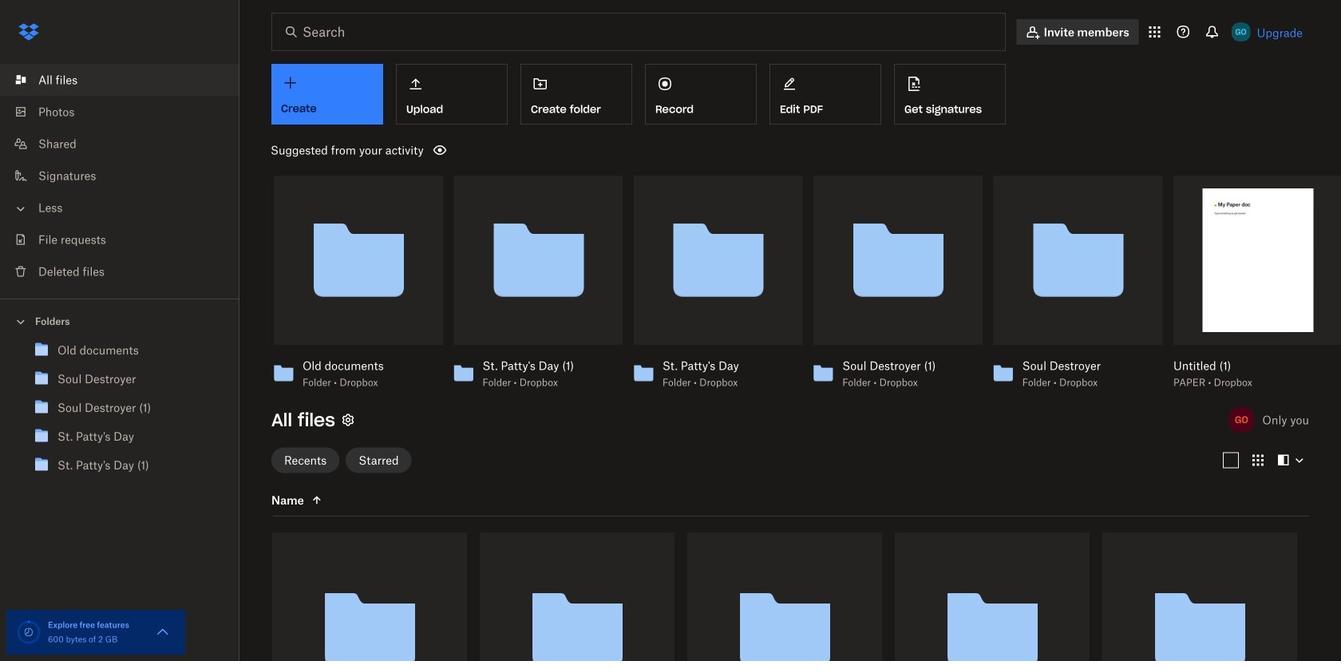 Task type: locate. For each thing, give the bounding box(es) containing it.
folder, st. patty's day row
[[895, 533, 1090, 661]]

list
[[0, 54, 240, 299]]

folder, soul destroyer (1) row
[[688, 533, 882, 661]]

less image
[[13, 201, 29, 217]]

folder, st. patty's day (1) row
[[1103, 533, 1298, 661]]

folder, old documents row
[[272, 533, 467, 661]]

quota usage progress bar
[[16, 620, 42, 645]]

quota usage image
[[16, 620, 42, 645]]

folder, soul destroyer row
[[480, 533, 675, 661]]

group
[[0, 333, 240, 492]]

list item
[[0, 64, 240, 96]]

Search in folder "Dropbox" text field
[[303, 22, 973, 42]]



Task type: vqa. For each thing, say whether or not it's contained in the screenshot.
"list"
yes



Task type: describe. For each thing, give the bounding box(es) containing it.
folder settings image
[[339, 410, 358, 430]]

dropbox image
[[13, 16, 45, 48]]



